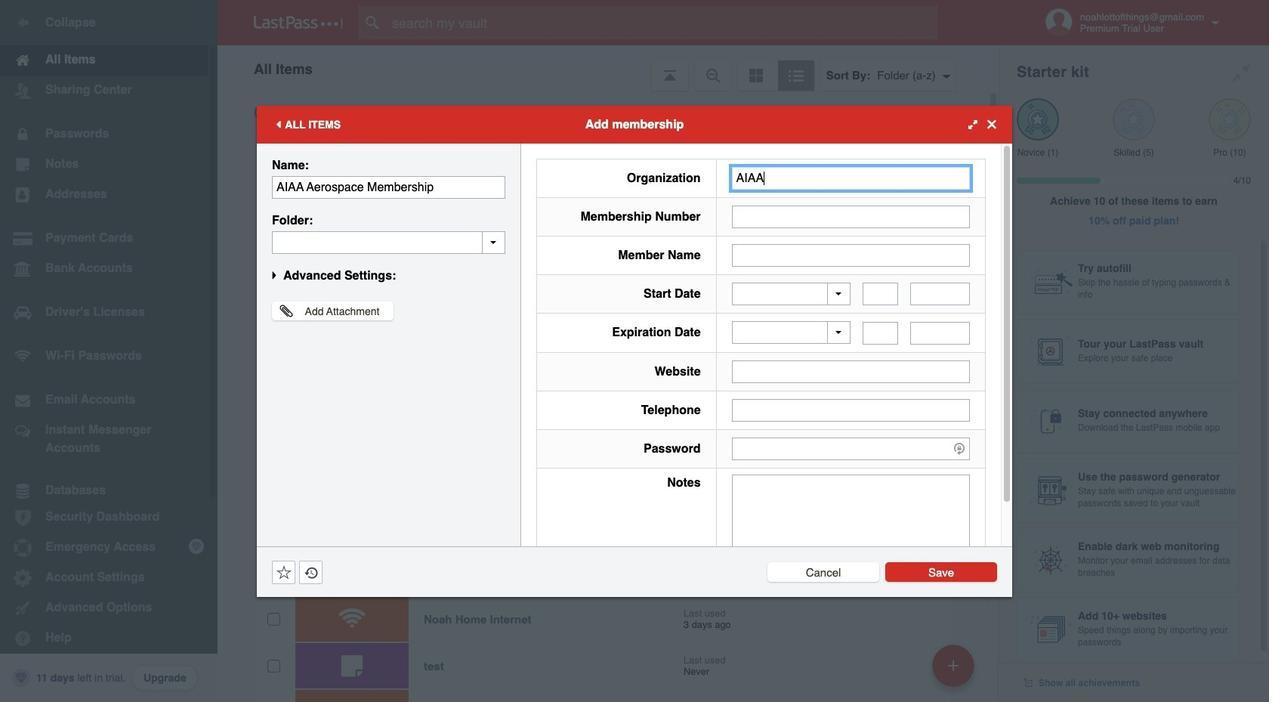 Task type: describe. For each thing, give the bounding box(es) containing it.
new item navigation
[[927, 640, 984, 702]]

vault options navigation
[[218, 45, 999, 91]]



Task type: locate. For each thing, give the bounding box(es) containing it.
None password field
[[732, 437, 970, 460]]

Search search field
[[358, 6, 962, 39]]

dialog
[[257, 105, 1013, 597]]

main navigation navigation
[[0, 0, 218, 702]]

search my vault text field
[[358, 6, 962, 39]]

lastpass image
[[254, 16, 343, 29]]

None text field
[[732, 167, 970, 189], [732, 205, 970, 228], [732, 360, 970, 383], [732, 474, 970, 568], [732, 167, 970, 189], [732, 205, 970, 228], [732, 360, 970, 383], [732, 474, 970, 568]]

None text field
[[272, 176, 506, 198], [272, 231, 506, 254], [732, 244, 970, 266], [863, 283, 899, 305], [911, 283, 970, 305], [863, 322, 899, 344], [911, 322, 970, 344], [732, 399, 970, 421], [272, 176, 506, 198], [272, 231, 506, 254], [732, 244, 970, 266], [863, 283, 899, 305], [911, 283, 970, 305], [863, 322, 899, 344], [911, 322, 970, 344], [732, 399, 970, 421]]

new item image
[[949, 660, 959, 671]]



